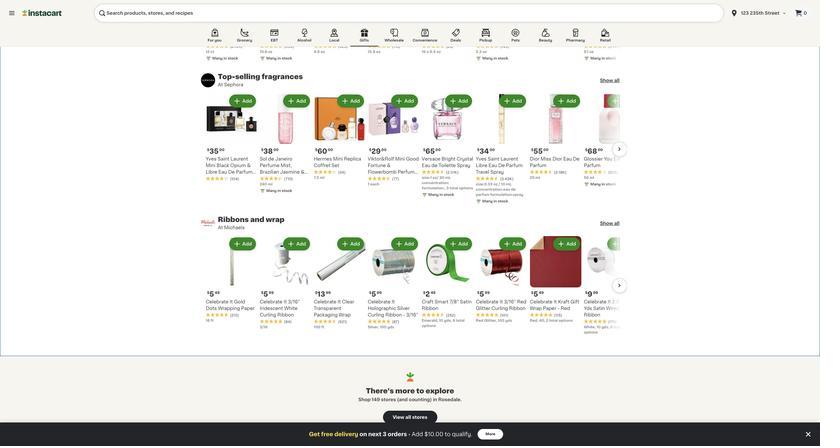 Task type: describe. For each thing, give the bounding box(es) containing it.
size:0.33 oz / 10 ml concentration:eau de parfum formulation:spray
[[476, 183, 524, 197]]

240 ml
[[260, 183, 273, 186]]

3 inside get free delivery on next 3 orders • add $10.00 to qualify.
[[383, 432, 387, 438]]

on
[[360, 432, 367, 438]]

glossier
[[584, 157, 603, 161]]

oz for 15.8 oz
[[376, 50, 381, 54]]

$ 65 00
[[423, 148, 441, 155]]

celebrate it holographic silver curling ribbon - 3/16"
[[368, 300, 418, 318]]

cake
[[551, 31, 563, 35]]

and inside ribbons and wrap at michaels
[[250, 216, 264, 223]]

sephora image
[[201, 73, 215, 88]]

many for 240 ml
[[266, 189, 277, 193]]

dragonfruit
[[271, 176, 297, 181]]

candy down pharmacy
[[584, 50, 599, 55]]

de inside yves saint laurent mini black opium & libre eau de parfum duo
[[228, 170, 235, 175]]

(252)
[[446, 314, 456, 318]]

bright
[[442, 157, 456, 161]]

chocolates, for 16
[[584, 37, 612, 42]]

viktor&rolf
[[368, 157, 394, 161]]

grocery
[[237, 39, 252, 42]]

red inside celebrate it kraft gift wrap paper - red
[[561, 307, 570, 311]]

add button for celebrate it clear transparent packaging wrap
[[338, 238, 363, 250]]

coffret
[[314, 163, 331, 168]]

jasmine
[[280, 170, 300, 175]]

& inside 'viktor&rolf mini good fortune & flowerbomb perfume set'
[[387, 163, 391, 168]]

silver,
[[368, 326, 379, 329]]

de inside dior miss dior eau de parfum
[[573, 157, 580, 161]]

view
[[393, 416, 405, 420]]

curling for glitter
[[492, 307, 508, 311]]

$ 5 49 for celebrate it gold dots wrapping paper
[[207, 291, 220, 298]]

ml for 55
[[536, 176, 540, 180]]

wrap inside celebrate it clear transparent packaging wrap
[[339, 313, 351, 318]]

total down '(115)'
[[549, 319, 558, 323]]

squares inside ghirardelli milk chocolate sea salt caramel chocolate squares
[[476, 44, 495, 48]]

add button for dior miss dior eau de parfum
[[554, 95, 580, 107]]

paper for gold
[[241, 307, 255, 311]]

add for hermes mini replica coffret set
[[351, 99, 360, 103]]

stock for (956)
[[282, 57, 292, 60]]

explore
[[426, 388, 454, 395]]

6 for 2
[[453, 319, 455, 323]]

oz for size:0.33 oz / 10 ml concentration:eau de parfum formulation:spray
[[494, 183, 498, 186]]

box, for 7
[[353, 37, 363, 42]]

ferrero collection fine hazelnut milk chocolates, gift box, assorted coconut candy and chocolates for 16
[[584, 24, 633, 62]]

candy up '10.6 oz'
[[260, 44, 275, 48]]

add button for celebrate it holographic silver curling ribbon - 3/16"
[[392, 238, 417, 250]]

$ 68 00
[[585, 148, 603, 155]]

gift inside celebrate it kraft gift wrap paper - red
[[571, 300, 580, 305]]

16 for ferrero rocher fine hazelnut milk chocolate, chocolate candy gift box
[[264, 15, 271, 22]]

oz right 9.4
[[437, 50, 441, 54]]

product group containing 2
[[422, 236, 473, 329]]

$ for celebrate it gold dots wrapping paper
[[207, 291, 210, 295]]

fine for (3.14k)
[[584, 31, 594, 35]]

16 ft
[[206, 319, 214, 323]]

wrapping
[[218, 307, 240, 311]]

many for 50 ml
[[591, 183, 601, 186]]

box inside 'russell stover truffles in milk, dark & white chocolate gift box'
[[457, 37, 466, 42]]

5 for celebrate it kraft gift wrap paper - red
[[534, 291, 538, 298]]

$7.20 original price: $7.76 element for rocher
[[206, 15, 257, 23]]

38
[[264, 148, 273, 155]]

options inside emerald, 10 yds, 6 total options
[[422, 325, 436, 328]]

$ for yves saint laurent mini black opium & libre eau de parfum duo
[[207, 148, 210, 152]]

in for 12 ct
[[224, 57, 227, 60]]

celebrate for wrapping
[[206, 300, 229, 305]]

16 for ghirardelli premium assorted chocolate squares
[[372, 15, 379, 22]]

0 vertical spatial 6
[[480, 15, 484, 22]]

product group containing 34
[[476, 93, 527, 206]]

many for size:0.33 oz / 10 ml concentration:eau de parfum formulation:spray
[[483, 200, 493, 203]]

9.1 oz
[[584, 50, 594, 54]]

many for 9.1 oz
[[591, 57, 601, 60]]

$ 60 00
[[315, 148, 333, 155]]

box for 7
[[232, 44, 241, 48]]

celebrate for wrap
[[530, 300, 553, 305]]

retail
[[600, 39, 611, 42]]

viktor&rolf mini good fortune & flowerbomb perfume set
[[368, 157, 419, 181]]

emerald,
[[422, 319, 438, 323]]

chocolates, for 7
[[314, 37, 342, 42]]

(2.18k)
[[554, 171, 567, 175]]

99 for celebrate it 2.5" 10- yds satin wired ribbon
[[593, 291, 598, 295]]

libre inside yves saint laurent mini black opium & libre eau de parfum duo
[[206, 170, 217, 175]]

many for 12 ct
[[212, 57, 223, 60]]

milk inside ghirardelli milk chocolate sea salt caramel chocolate squares
[[501, 24, 510, 29]]

(525)
[[338, 45, 348, 48]]

gold
[[234, 300, 245, 305]]

ml inside size:0.33 oz / 10 ml concentration:eau de parfum formulation:spray
[[506, 183, 512, 186]]

many in stock for 9.1 oz
[[591, 57, 617, 60]]

2.5"
[[612, 300, 622, 305]]

add button for celebrate it 3/16" red glitter curling ribbon
[[500, 238, 526, 250]]

1 dior from the left
[[530, 157, 540, 161]]

options inside size:1 oz/ 30 ml concentration: formulation:, 3 total options
[[459, 187, 473, 190]]

chocolate down the sea
[[496, 37, 520, 42]]

hazelnut for (525)
[[325, 31, 345, 35]]

34
[[480, 148, 489, 155]]

7 godiva truffles, birthday cake
[[530, 15, 569, 35]]

eau inside dior miss dior eau de parfum
[[564, 157, 572, 161]]

red,
[[530, 319, 539, 323]]

7 for ferrero collection fine hazelnut milk chocolates, gift box, assorted coconut candy and chocolates
[[318, 15, 322, 22]]

65
[[426, 148, 435, 155]]

& inside 'sol de janeiro perfume mist, brazilian jasmine & pink dragonfruit'
[[301, 170, 305, 175]]

0 horizontal spatial yds
[[388, 326, 394, 329]]

mini for 60
[[333, 157, 343, 161]]

hazelnut for (956)
[[260, 31, 280, 35]]

show for 68
[[600, 78, 613, 83]]

(3.43k)
[[500, 177, 514, 181]]

it for iridescent
[[284, 300, 287, 305]]

product group containing 68
[[584, 93, 636, 189]]

0 vertical spatial yds
[[505, 319, 512, 323]]

collection for 16
[[602, 24, 625, 29]]

celebrate it clear transparent packaging wrap
[[314, 300, 354, 318]]

mini for 29
[[395, 157, 405, 161]]

60
[[318, 148, 327, 155]]

1 horizontal spatial 100
[[380, 326, 387, 329]]

stores inside button
[[412, 416, 428, 420]]

$ 29 00
[[369, 148, 387, 155]]

chocolate up (2.19k)
[[232, 37, 256, 42]]

curling for white
[[260, 313, 276, 318]]

7 for ferrero rocher fine hazelnut milk chocolate, chocolate candy gift box
[[210, 15, 214, 22]]

options inside white, 10 yds, 6 total options
[[584, 331, 598, 335]]

7.5
[[314, 176, 319, 180]]

eau inside yves saint laurent mini black opium & libre eau de parfum duo
[[219, 170, 227, 175]]

milk for (2.19k)
[[227, 31, 237, 35]]

40,
[[539, 319, 545, 323]]

ebt button
[[261, 28, 289, 47]]

3/16" inside celebrate it holographic silver curling ribbon - 3/16"
[[406, 313, 418, 318]]

ribbons and wrap at michaels
[[218, 216, 285, 230]]

show all link for 68
[[600, 77, 620, 84]]

13
[[318, 291, 325, 298]]

add button for glossier you eau de parfum
[[608, 95, 634, 107]]

stock for (3.43k)
[[498, 200, 508, 203]]

size:1 oz/ 30 ml concentration: formulation:, 3 total options
[[422, 176, 473, 190]]

michaels image
[[201, 216, 215, 231]]

celebrate for white
[[260, 300, 283, 305]]

beauty
[[539, 39, 552, 42]]

add for yves saint laurent mini black opium & libre eau de parfum duo
[[242, 99, 252, 103]]

123 235th street button
[[727, 4, 791, 22]]

perfume inside 'viktor&rolf mini good fortune & flowerbomb perfume set'
[[398, 170, 418, 175]]

chocolate up the (956)
[[286, 37, 310, 42]]

view all stores
[[393, 416, 428, 420]]

ribbon inside craft smart 7/8" satin ribbon
[[422, 307, 439, 311]]

add for celebrate it 2.5" 10- yds satin wired ribbon
[[621, 242, 630, 247]]

treatment tracker modal dialog
[[0, 423, 820, 447]]

oz for 5.3 oz
[[483, 50, 487, 54]]

de inside 'yves saint laurent libre eau de parfum travel spray'
[[498, 163, 505, 168]]

many in stock for 12 ct
[[212, 57, 238, 60]]

deals button
[[442, 28, 470, 47]]

alcohol button
[[290, 28, 319, 47]]

$ 5 99 for celebrate it holographic silver curling ribbon - 3/16"
[[369, 291, 382, 298]]

grocery button
[[231, 28, 259, 47]]

beauty button
[[532, 28, 560, 47]]

you
[[604, 157, 613, 161]]

free
[[321, 432, 333, 438]]

white,
[[584, 326, 596, 329]]

ml inside size:1 oz/ 30 ml concentration: formulation:, 3 total options
[[445, 176, 451, 180]]

10 for 2
[[439, 319, 443, 323]]

saint for 34
[[488, 157, 500, 161]]

eau inside glossier you eau de parfum
[[614, 157, 622, 161]]

product group containing 9
[[584, 236, 636, 336]]

ct
[[211, 50, 214, 54]]

to inside there's more to explore shop 149 stores (and counting) in rosedale.
[[417, 388, 424, 395]]

get
[[309, 432, 320, 438]]

0 button
[[791, 7, 813, 20]]

$16.42 original price: $17.30 element
[[368, 15, 419, 23]]

white inside the celebrate it 3/16" iridescent white curling ribbon
[[284, 307, 298, 311]]

many for 10.6 oz
[[266, 57, 277, 60]]

$ 5 99 for celebrate it 3/16" red glitter curling ribbon
[[477, 291, 490, 298]]

spray inside 'yves saint laurent libre eau de parfum travel spray'
[[491, 170, 504, 175]]

at for top-
[[218, 82, 223, 87]]

chocolate up caramel
[[476, 31, 500, 35]]

1 each
[[368, 183, 380, 186]]

gift inside 'russell stover truffles in milk, dark & white chocolate gift box'
[[447, 37, 456, 42]]

product group containing 65
[[422, 93, 473, 199]]

glossier you eau de parfum
[[584, 157, 630, 168]]

many for size:1 oz/ 30 ml concentration: formulation:, 3 total options
[[429, 193, 439, 197]]

ebt
[[271, 39, 278, 42]]

Search field
[[94, 4, 724, 22]]

$18.30 for collection
[[603, 18, 619, 22]]

ribbon inside celebrate it holographic silver curling ribbon - 3/16"
[[386, 313, 402, 318]]

- for 3/16"
[[403, 313, 405, 318]]

yves for 34
[[476, 157, 487, 161]]

pharmacy
[[566, 39, 585, 42]]

stock for (2.01k)
[[444, 193, 454, 197]]

total inside white, 10 yds, 6 total options
[[614, 326, 622, 329]]

5.3
[[476, 50, 482, 54]]

candy down local "button"
[[314, 50, 329, 55]]

white inside 'russell stover truffles in milk, dark & white chocolate gift box'
[[456, 31, 469, 35]]

view all stores link
[[383, 411, 437, 425]]

16 left x
[[422, 50, 426, 54]]

silver, 100 yds
[[368, 326, 394, 329]]

emerald, 10 yds, 6 total options
[[422, 319, 465, 328]]

$7.76 for rocher
[[222, 18, 234, 22]]

123
[[741, 11, 749, 15]]

(210)
[[230, 314, 239, 318]]

coconut for 7
[[336, 44, 356, 48]]

product group containing 13
[[314, 236, 365, 330]]

set inside hermes mini replica coffret set
[[332, 163, 339, 168]]

16 for ferrero collection fine hazelnut milk chocolates, gift box, assorted coconut candy and chocolates
[[588, 15, 596, 22]]

sephora
[[224, 82, 243, 87]]

many in stock for 50 ml
[[591, 183, 617, 186]]

in for 10.6 oz
[[278, 57, 281, 60]]

red, 40, 2 total options
[[530, 319, 573, 323]]

in for size:1 oz/ 30 ml concentration: formulation:, 3 total options
[[440, 193, 443, 197]]

add button for yves saint laurent libre eau de parfum travel spray
[[500, 95, 526, 107]]

3.6
[[530, 44, 536, 47]]

craft smart 7/8" satin ribbon
[[422, 300, 472, 311]]

3 inside size:1 oz/ 30 ml concentration: formulation:, 3 total options
[[447, 187, 449, 190]]

(and
[[397, 398, 408, 403]]

hazelnut for (3.14k)
[[595, 31, 616, 35]]

hermes
[[314, 157, 332, 161]]

all inside button
[[406, 416, 411, 420]]

add for sol de janeiro perfume mist, brazilian jasmine & pink dragonfruit
[[296, 99, 306, 103]]

in for 240 ml
[[278, 189, 281, 193]]

caramel
[[476, 37, 495, 42]]

it for gift
[[554, 300, 557, 305]]

glitter
[[476, 307, 491, 311]]

0 horizontal spatial 2
[[426, 291, 430, 298]]

$ 9 99
[[585, 291, 598, 298]]

149
[[372, 398, 380, 403]]

(101)
[[500, 314, 509, 318]]

mini inside yves saint laurent mini black opium & libre eau de parfum duo
[[206, 163, 216, 168]]

it for silver
[[392, 300, 395, 305]]

red inside the celebrate it 3/16" red glitter curling ribbon
[[517, 300, 527, 305]]

stores inside there's more to explore shop 149 stores (and counting) in rosedale.
[[381, 398, 396, 403]]

product group containing 35
[[206, 93, 257, 182]]

dior miss dior eau de parfum
[[530, 157, 580, 168]]

parfum inside dior miss dior eau de parfum
[[530, 163, 547, 168]]

$18.30 for rocher
[[279, 18, 295, 22]]

10 inside size:0.33 oz / 10 ml concentration:eau de parfum formulation:spray
[[501, 183, 505, 186]]

16 down dots
[[206, 319, 210, 323]]

candy down 'for you'
[[206, 44, 221, 48]]

pickup
[[480, 39, 492, 42]]

20 ml
[[530, 176, 540, 180]]

$ for hermes mini replica coffret set
[[315, 148, 318, 152]]

oz/
[[433, 176, 439, 180]]

wired
[[606, 307, 620, 311]]



Task type: locate. For each thing, give the bounding box(es) containing it.
$7.20 original price: $7.76 element
[[206, 15, 257, 23], [314, 15, 365, 23]]

6 it from the left
[[554, 300, 557, 305]]

many in stock for 240 ml
[[266, 189, 292, 193]]

2 $7.76 from the left
[[330, 18, 342, 22]]

3 hazelnut from the left
[[325, 31, 345, 35]]

5 up the holographic
[[372, 291, 376, 298]]

0 horizontal spatial ft
[[211, 319, 214, 323]]

yds, down (252)
[[444, 319, 452, 323]]

4 7 from the left
[[534, 15, 538, 22]]

fragrances
[[262, 73, 303, 80]]

milk up (3.14k)
[[617, 31, 626, 35]]

laurent for 34
[[501, 157, 518, 161]]

2 it from the left
[[284, 300, 287, 305]]

9.4
[[430, 50, 436, 54]]

7 it from the left
[[608, 300, 611, 305]]

$ inside $ 29 00
[[369, 148, 372, 152]]

$ for glossier you eau de parfum
[[585, 148, 588, 152]]

product group containing 29
[[368, 93, 419, 187]]

1 rocher from the left
[[224, 24, 240, 29]]

at
[[218, 82, 223, 87], [218, 226, 223, 230]]

saint up black on the left of the page
[[218, 157, 229, 161]]

4.6 oz
[[314, 50, 325, 54]]

de inside glossier you eau de parfum
[[624, 157, 630, 161]]

de inside size:0.33 oz / 10 ml concentration:eau de parfum formulation:spray
[[511, 188, 516, 192]]

2 up craft
[[426, 291, 430, 298]]

collection
[[332, 24, 355, 29], [602, 24, 625, 29]]

box for 16
[[286, 44, 295, 48]]

add button for celebrate it gold dots wrapping paper
[[230, 238, 255, 250]]

1 it from the left
[[230, 300, 233, 305]]

00 right 60
[[328, 148, 333, 152]]

libre
[[476, 163, 488, 168], [206, 170, 217, 175]]

ferrero up 'for you'
[[206, 24, 222, 29]]

1 ferrero from the left
[[206, 24, 222, 29]]

2 yves from the left
[[476, 157, 487, 161]]

10 for 9
[[597, 326, 601, 329]]

saint
[[218, 157, 229, 161], [488, 157, 500, 161]]

assorted up gifts
[[368, 31, 389, 35]]

1 box, from the left
[[353, 37, 363, 42]]

$ inside $ 55 00
[[531, 148, 534, 152]]

2 7 from the left
[[318, 15, 322, 22]]

oz right 3.6
[[537, 44, 541, 47]]

ft for 13
[[321, 326, 324, 329]]

transparent
[[314, 307, 341, 311]]

1 horizontal spatial coconut
[[606, 44, 626, 48]]

2 horizontal spatial 6
[[611, 326, 613, 329]]

1 horizontal spatial spray
[[491, 170, 504, 175]]

mini inside hermes mini replica coffret set
[[333, 157, 343, 161]]

1 horizontal spatial yds,
[[602, 326, 610, 329]]

0 horizontal spatial ghirardelli
[[368, 24, 391, 29]]

packaging
[[314, 313, 338, 318]]

stock down (2.19k)
[[228, 57, 238, 60]]

and down (3.14k)
[[601, 50, 609, 55]]

7 up the godiva
[[534, 15, 538, 22]]

1 vertical spatial perfume
[[398, 170, 418, 175]]

coconut down local
[[336, 44, 356, 48]]

0 horizontal spatial red
[[476, 319, 483, 323]]

saint inside yves saint laurent mini black opium & libre eau de parfum duo
[[218, 157, 229, 161]]

0 horizontal spatial yds,
[[444, 319, 452, 323]]

1 vertical spatial ft
[[321, 326, 324, 329]]

paper inside celebrate it gold dots wrapping paper
[[241, 307, 255, 311]]

parfum inside glossier you eau de parfum
[[584, 163, 601, 168]]

chocolates down 4.6 oz
[[314, 57, 340, 62]]

1 $7.20 original price: $7.76 element from the left
[[206, 15, 257, 23]]

yves down 34
[[476, 157, 487, 161]]

2 horizontal spatial 49
[[539, 291, 544, 295]]

1 horizontal spatial $ 5 49
[[531, 291, 544, 298]]

00 for 38
[[274, 148, 279, 152]]

ml
[[320, 176, 325, 180], [536, 176, 540, 180], [590, 176, 595, 180], [268, 183, 273, 186]]

yds, for 9
[[602, 326, 610, 329]]

$ inside $ 9 99
[[585, 291, 588, 295]]

2 horizontal spatial red
[[561, 307, 570, 311]]

$ for celebrate it 2.5" 10- yds satin wired ribbon
[[585, 291, 588, 295]]

0 horizontal spatial libre
[[206, 170, 217, 175]]

1 collection from the left
[[332, 24, 355, 29]]

3 item carousel region from the top
[[193, 236, 636, 336]]

celebrate inside celebrate it holographic silver curling ribbon - 3/16"
[[368, 300, 391, 305]]

2 5 from the left
[[264, 291, 268, 298]]

2 hazelnut from the left
[[260, 31, 280, 35]]

4 5 from the left
[[480, 291, 484, 298]]

12 ct
[[206, 50, 214, 54]]

celebrate up dots
[[206, 300, 229, 305]]

0 horizontal spatial coconut
[[336, 44, 356, 48]]

0 horizontal spatial ml
[[445, 176, 451, 180]]

2 laurent from the left
[[501, 157, 518, 161]]

0 horizontal spatial yves
[[206, 157, 217, 161]]

4 00 from the left
[[381, 148, 387, 152]]

2 box, from the left
[[623, 37, 633, 42]]

2 coconut from the left
[[606, 44, 626, 48]]

hazelnut up local
[[325, 31, 345, 35]]

truffles
[[456, 24, 473, 29]]

1 99 from the left
[[269, 291, 274, 295]]

7 up russell
[[426, 15, 430, 22]]

stock down the (710)
[[282, 189, 292, 193]]

5 5 from the left
[[534, 291, 538, 298]]

$ 5 99 up the holographic
[[369, 291, 382, 298]]

yds down (101)
[[505, 319, 512, 323]]

2 show all link from the top
[[600, 220, 620, 227]]

show for 9
[[600, 221, 613, 226]]

local
[[329, 39, 340, 42]]

3 99 from the left
[[377, 291, 382, 295]]

chocolate inside ghirardelli premium assorted chocolate squares
[[390, 31, 414, 35]]

$7.20 original price: $7.76 element for collection
[[314, 15, 365, 23]]

$ 5 49
[[207, 291, 220, 298], [531, 291, 544, 298]]

4 99 from the left
[[485, 291, 490, 295]]

eau down black on the left of the page
[[219, 170, 227, 175]]

michaels
[[224, 226, 245, 230]]

6 inside emerald, 10 yds, 6 total options
[[453, 319, 455, 323]]

mini up the (34)
[[333, 157, 343, 161]]

35
[[210, 148, 219, 155]]

99 inside $ 9 99
[[593, 291, 598, 295]]

99 for celebrate it 3/16" red glitter curling ribbon
[[485, 291, 490, 295]]

at for ribbons
[[218, 226, 223, 230]]

1 horizontal spatial libre
[[476, 163, 488, 168]]

1 vertical spatial stores
[[412, 416, 428, 420]]

3 celebrate from the left
[[314, 300, 337, 305]]

$10.00
[[425, 432, 444, 438]]

15.8
[[368, 50, 375, 54]]

ghirardelli for 16
[[368, 24, 391, 29]]

0 horizontal spatial chocolate,
[[206, 37, 231, 42]]

0 horizontal spatial 6
[[453, 319, 455, 323]]

many down formulation:,
[[429, 193, 439, 197]]

00 inside $ 68 00
[[598, 148, 603, 152]]

product group containing 60
[[314, 93, 365, 181]]

replica
[[344, 157, 361, 161]]

$ inside $ 68 00
[[585, 148, 588, 152]]

1 $ 5 49 from the left
[[207, 291, 220, 298]]

$ for sol de janeiro perfume mist, brazilian jasmine & pink dragonfruit
[[261, 148, 264, 152]]

00 for 34
[[490, 148, 495, 152]]

total inside size:1 oz/ 30 ml concentration: formulation:, 3 total options
[[450, 187, 458, 190]]

0 vertical spatial yds,
[[444, 319, 452, 323]]

add for yves saint laurent libre eau de parfum travel spray
[[513, 99, 522, 103]]

oz right 10.6
[[268, 50, 273, 54]]

oz right 9.1
[[590, 50, 594, 54]]

de inside 'sol de janeiro perfume mist, brazilian jasmine & pink dragonfruit'
[[268, 157, 274, 161]]

7 00 from the left
[[544, 148, 549, 152]]

1 7 from the left
[[210, 15, 214, 22]]

(526)
[[608, 171, 618, 175]]

1 at from the top
[[218, 82, 223, 87]]

libre up duo
[[206, 170, 217, 175]]

spray inside versace bright crystal eau de toilette spray
[[457, 163, 471, 168]]

6 down (252)
[[453, 319, 455, 323]]

2 $18.30 from the left
[[603, 18, 619, 22]]

oz right the "4.6"
[[321, 50, 325, 54]]

& inside 'russell stover truffles in milk, dark & white chocolate gift box'
[[451, 31, 455, 35]]

0 horizontal spatial box,
[[353, 37, 363, 42]]

2 00 from the left
[[274, 148, 279, 152]]

white
[[456, 31, 469, 35], [284, 307, 298, 311]]

assorted for 7
[[314, 44, 335, 48]]

instacart image
[[22, 9, 62, 17]]

product group
[[206, 93, 257, 182], [260, 93, 311, 195], [314, 93, 365, 181], [368, 93, 419, 187], [422, 93, 473, 199], [476, 93, 527, 206], [530, 93, 582, 181], [584, 93, 636, 189], [206, 236, 257, 324], [260, 236, 311, 330], [314, 236, 365, 330], [368, 236, 419, 330], [422, 236, 473, 329], [476, 236, 527, 324], [530, 236, 582, 324], [584, 236, 636, 336]]

fine up 4.6 oz
[[314, 31, 324, 35]]

item carousel region containing 5
[[193, 236, 636, 336]]

yves saint laurent libre eau de parfum travel spray
[[476, 157, 523, 175]]

5 it from the left
[[500, 300, 503, 305]]

2 chocolates, from the left
[[584, 37, 612, 42]]

0 horizontal spatial 100
[[314, 326, 321, 329]]

00 inside $ 38 00
[[274, 148, 279, 152]]

7 up local "button"
[[318, 15, 322, 22]]

celebrate it 2.5" 10- yds satin wired ribbon
[[584, 300, 630, 318]]

stock for (145)
[[498, 57, 508, 60]]

0 vertical spatial ml
[[445, 176, 451, 180]]

(23)
[[446, 45, 453, 48]]

$ up hermes
[[315, 148, 318, 152]]

dior down 55
[[530, 157, 540, 161]]

$ for versace bright crystal eau de toilette spray
[[423, 148, 426, 152]]

shop categories tab list
[[201, 28, 620, 47]]

1 saint from the left
[[218, 157, 229, 161]]

many in stock
[[212, 57, 238, 60], [266, 57, 292, 60], [483, 57, 508, 60], [591, 57, 617, 60], [591, 183, 617, 186], [266, 189, 292, 193], [429, 193, 454, 197], [483, 200, 508, 203]]

2 chocolates from the left
[[584, 57, 611, 62]]

paper inside celebrate it kraft gift wrap paper - red
[[543, 307, 557, 311]]

it inside celebrate it gold dots wrapping paper
[[230, 300, 233, 305]]

49 for celebrate it kraft gift wrap paper - red
[[539, 291, 544, 295]]

ft down dots
[[211, 319, 214, 323]]

laurent up (3.43k)
[[501, 157, 518, 161]]

chocolates for 7
[[314, 57, 340, 62]]

1 vertical spatial -
[[403, 313, 405, 318]]

assorted inside ghirardelli premium assorted chocolate squares
[[368, 31, 389, 35]]

2 ghirardelli from the left
[[476, 24, 500, 29]]

parfum down miss
[[530, 163, 547, 168]]

0 horizontal spatial laurent
[[231, 157, 248, 161]]

16 up ebt 'button'
[[264, 15, 271, 22]]

(2.01k)
[[446, 171, 459, 175]]

celebrate up the transparent
[[314, 300, 337, 305]]

0 horizontal spatial de
[[268, 157, 274, 161]]

1 horizontal spatial ml
[[506, 183, 512, 186]]

ribbon up red glitter, 100 yds
[[509, 307, 526, 311]]

celebrate for glitter
[[476, 300, 499, 305]]

1 horizontal spatial $7.20 original price: $7.76 element
[[314, 15, 365, 23]]

2 horizontal spatial 3/16"
[[504, 300, 516, 305]]

2 vertical spatial de
[[511, 188, 516, 192]]

1 horizontal spatial de
[[432, 163, 438, 168]]

1 laurent from the left
[[231, 157, 248, 161]]

parfum inside yves saint laurent mini black opium & libre eau de parfum duo
[[236, 170, 253, 175]]

curling inside celebrate it holographic silver curling ribbon - 3/16"
[[368, 313, 384, 318]]

1 horizontal spatial chocolates,
[[584, 37, 612, 42]]

100 right 'silver,'
[[380, 326, 387, 329]]

123 235th street button
[[731, 4, 787, 22]]

0 horizontal spatial wrap
[[339, 313, 351, 318]]

ft down packaging at left
[[321, 326, 324, 329]]

ml for 68
[[590, 176, 595, 180]]

ml for 38
[[268, 183, 273, 186]]

fine up pharmacy
[[584, 31, 594, 35]]

pink
[[260, 176, 270, 181]]

1 show from the top
[[600, 78, 613, 83]]

2 horizontal spatial $ 5 99
[[477, 291, 490, 298]]

1 $7.76 from the left
[[222, 18, 234, 22]]

5 for celebrate it 3/16" red glitter curling ribbon
[[480, 291, 484, 298]]

in for size:0.33 oz / 10 ml concentration:eau de parfum formulation:spray
[[494, 200, 497, 203]]

1 horizontal spatial 3/16"
[[406, 313, 418, 318]]

it up wrapping
[[230, 300, 233, 305]]

ribbon inside celebrate it 2.5" 10- yds satin wired ribbon
[[584, 313, 601, 318]]

None search field
[[94, 4, 724, 22]]

curling down iridescent
[[260, 313, 276, 318]]

1 horizontal spatial ferrero rocher fine hazelnut milk chocolate, chocolate candy gift box
[[260, 24, 310, 48]]

1 coconut from the left
[[336, 44, 356, 48]]

satin inside craft smart 7/8" satin ribbon
[[460, 300, 472, 305]]

ml right 240
[[268, 183, 273, 186]]

item carousel region containing 7
[[193, 0, 636, 63]]

for you
[[208, 39, 222, 42]]

ml for 60
[[320, 176, 325, 180]]

oz for 10.6 oz
[[268, 50, 273, 54]]

show
[[600, 78, 613, 83], [600, 221, 613, 226]]

in
[[422, 31, 426, 35]]

2 99 from the left
[[326, 291, 331, 295]]

add for versace bright crystal eau de toilette spray
[[459, 99, 468, 103]]

squares up 15.8 oz
[[368, 37, 387, 42]]

1 vertical spatial ml
[[506, 183, 512, 186]]

2 horizontal spatial and
[[601, 50, 609, 55]]

box
[[457, 37, 466, 42], [232, 44, 241, 48], [286, 44, 295, 48]]

$ inside the $ 35 00
[[207, 148, 210, 152]]

eau inside versace bright crystal eau de toilette spray
[[422, 163, 431, 168]]

3/16" for iridescent
[[288, 300, 300, 305]]

2 vertical spatial red
[[476, 319, 483, 323]]

68
[[588, 148, 597, 155]]

show all link for 9
[[600, 220, 620, 227]]

$ up versace
[[423, 148, 426, 152]]

0 horizontal spatial curling
[[260, 313, 276, 318]]

it inside celebrate it clear transparent packaging wrap
[[338, 300, 341, 305]]

16 left $17.30
[[372, 15, 379, 22]]

chocolates
[[314, 57, 340, 62], [584, 57, 611, 62]]

1 49 from the left
[[215, 291, 220, 295]]

5 99 from the left
[[593, 291, 598, 295]]

item carousel region for ribbons and wrap
[[193, 236, 636, 336]]

3/16" up (101)
[[504, 300, 516, 305]]

1 horizontal spatial 6
[[480, 15, 484, 22]]

99 inside $ 13 99
[[326, 291, 331, 295]]

100 inside product group
[[314, 326, 321, 329]]

$ for celebrate it 3/16" iridescent white curling ribbon
[[261, 291, 264, 295]]

3 it from the left
[[338, 300, 341, 305]]

0 horizontal spatial $ 5 49
[[207, 291, 220, 298]]

x
[[427, 50, 429, 54]]

3 7 from the left
[[426, 15, 430, 22]]

1 vertical spatial item carousel region
[[193, 93, 636, 206]]

2 dior from the left
[[553, 157, 562, 161]]

parfum inside 'yves saint laurent libre eau de parfum travel spray'
[[506, 163, 523, 168]]

2 ferrero from the left
[[260, 24, 276, 29]]

collection for 7
[[332, 24, 355, 29]]

$ up travel
[[477, 148, 480, 152]]

00 inside $ 60 00
[[328, 148, 333, 152]]

5 up glitter
[[480, 291, 484, 298]]

2 at from the top
[[218, 226, 223, 230]]

gift
[[343, 37, 351, 42], [447, 37, 456, 42], [613, 37, 622, 42], [222, 44, 231, 48], [276, 44, 285, 48], [571, 300, 580, 305]]

wrap inside celebrate it kraft gift wrap paper - red
[[530, 307, 542, 311]]

de up (3.43k)
[[498, 163, 505, 168]]

add button for hermes mini replica coffret set
[[338, 95, 363, 107]]

it inside celebrate it kraft gift wrap paper - red
[[554, 300, 557, 305]]

in down dragonfruit
[[278, 189, 281, 193]]

yds
[[584, 307, 592, 311]]

1 vertical spatial libre
[[206, 170, 217, 175]]

ribbon up (87)
[[386, 313, 402, 318]]

to inside get free delivery on next 3 orders • add $10.00 to qualify.
[[445, 432, 451, 438]]

yves
[[206, 157, 217, 161], [476, 157, 487, 161]]

stock for (2.19k)
[[228, 57, 238, 60]]

1 ferrero rocher fine hazelnut milk chocolate, chocolate candy gift box from the left
[[206, 24, 256, 48]]

1 horizontal spatial mini
[[333, 157, 343, 161]]

ribbon up (94)
[[278, 313, 294, 318]]

4 hazelnut from the left
[[595, 31, 616, 35]]

6 left "$7.20"
[[480, 15, 484, 22]]

ml
[[445, 176, 451, 180], [506, 183, 512, 186]]

00 inside the $ 35 00
[[219, 148, 225, 152]]

1 vertical spatial 10
[[439, 319, 443, 323]]

3.6 oz
[[530, 44, 541, 47]]

- inside celebrate it kraft gift wrap paper - red
[[558, 307, 560, 311]]

celebrate for curling
[[368, 300, 391, 305]]

0 vertical spatial ft
[[211, 319, 214, 323]]

ml right the 20 on the top
[[536, 176, 540, 180]]

0 vertical spatial to
[[417, 388, 424, 395]]

0 vertical spatial show all
[[600, 78, 620, 83]]

$ for celebrate it clear transparent packaging wrap
[[315, 291, 318, 295]]

tab panel
[[193, 0, 636, 336]]

00 inside $ 65 00
[[436, 148, 441, 152]]

2 $7.20 original price: $7.76 element from the left
[[314, 15, 365, 23]]

4 it from the left
[[392, 300, 395, 305]]

in down retail
[[602, 57, 605, 60]]

6 celebrate from the left
[[530, 300, 553, 305]]

2 show all from the top
[[600, 221, 620, 226]]

$ for viktor&rolf mini good fortune & flowerbomb perfume set
[[369, 148, 372, 152]]

2 horizontal spatial de
[[511, 188, 516, 192]]

oz for 3.6 oz
[[537, 44, 541, 47]]

49 inside $ 2 49
[[431, 291, 436, 295]]

ft
[[211, 319, 214, 323], [321, 326, 324, 329]]

many in stock for 5.3 oz
[[483, 57, 508, 60]]

3/16" up (94)
[[288, 300, 300, 305]]

2 $ 5 99 from the left
[[369, 291, 382, 298]]

$ inside $ 2 49
[[423, 291, 426, 295]]

$ 34 00
[[477, 148, 495, 155]]

2 horizontal spatial 100
[[498, 319, 505, 323]]

3 ferrero from the left
[[314, 24, 330, 29]]

4 ferrero from the left
[[584, 24, 601, 29]]

laurent up opium
[[231, 157, 248, 161]]

0 horizontal spatial $7.20 original price: $7.76 element
[[206, 15, 257, 23]]

3 5 from the left
[[372, 291, 376, 298]]

eau right you
[[614, 157, 622, 161]]

5 celebrate from the left
[[476, 300, 499, 305]]

2 vertical spatial item carousel region
[[193, 236, 636, 336]]

coconut for 16
[[606, 44, 626, 48]]

1 chocolates from the left
[[314, 57, 340, 62]]

00 for 60
[[328, 148, 333, 152]]

1 horizontal spatial chocolates
[[584, 57, 611, 62]]

yds
[[505, 319, 512, 323], [388, 326, 394, 329]]

product group containing 55
[[530, 93, 582, 181]]

0 horizontal spatial 3/16"
[[288, 300, 300, 305]]

2 49 from the left
[[431, 291, 436, 295]]

$ 38 00
[[261, 148, 279, 155]]

(710)
[[284, 177, 293, 181]]

8 00 from the left
[[598, 148, 603, 152]]

total inside emerald, 10 yds, 6 total options
[[456, 319, 465, 323]]

yves inside 'yves saint laurent libre eau de parfum travel spray'
[[476, 157, 487, 161]]

yds, inside emerald, 10 yds, 6 total options
[[444, 319, 452, 323]]

2 collection from the left
[[602, 24, 625, 29]]

5 for celebrate it 3/16" iridescent white curling ribbon
[[264, 291, 268, 298]]

white, 10 yds, 6 total options
[[584, 326, 622, 335]]

4 celebrate from the left
[[368, 300, 391, 305]]

many in stock for size:0.33 oz / 10 ml concentration:eau de parfum formulation:spray
[[483, 200, 508, 203]]

1 horizontal spatial stores
[[412, 416, 428, 420]]

1 horizontal spatial yds
[[505, 319, 512, 323]]

stock down (3.14k)
[[606, 57, 617, 60]]

1 horizontal spatial satin
[[594, 307, 605, 311]]

milk,
[[427, 31, 438, 35]]

stores down there's
[[381, 398, 396, 403]]

to up counting) at bottom
[[417, 388, 424, 395]]

1 5 from the left
[[210, 291, 214, 298]]

2 $ 5 49 from the left
[[531, 291, 544, 298]]

0 horizontal spatial ferrero rocher fine hazelnut milk chocolate, chocolate candy gift box
[[206, 24, 256, 48]]

3/16" inside the celebrate it 3/16" iridescent white curling ribbon
[[288, 300, 300, 305]]

3 49 from the left
[[539, 291, 544, 295]]

2 ferrero rocher fine hazelnut milk chocolate, chocolate candy gift box from the left
[[260, 24, 310, 48]]

0 vertical spatial 2
[[426, 291, 430, 298]]

1 celebrate from the left
[[206, 300, 229, 305]]

milk up (525)
[[346, 31, 356, 35]]

$7.76 for collection
[[330, 18, 342, 22]]

7 for russell stover truffles in milk, dark & white chocolate gift box
[[426, 15, 430, 22]]

and for 7
[[330, 50, 339, 55]]

•
[[408, 432, 411, 438]]

10 right white,
[[597, 326, 601, 329]]

rocher up grocery
[[224, 24, 240, 29]]

eau inside 'yves saint laurent libre eau de parfum travel spray'
[[489, 163, 497, 168]]

show all link
[[600, 77, 620, 84], [600, 220, 620, 227]]

ghirardelli premium assorted chocolate squares
[[368, 24, 414, 42]]

0 vertical spatial libre
[[476, 163, 488, 168]]

$7.20 original price: $7.76 element up local "button"
[[314, 15, 365, 23]]

ferrero for 4.6 oz
[[314, 24, 330, 29]]

curling inside the celebrate it 3/16" iridescent white curling ribbon
[[260, 313, 276, 318]]

1 $16.97 original price: $18.30 element from the left
[[260, 15, 311, 23]]

6 for 9
[[611, 326, 613, 329]]

1 horizontal spatial and
[[330, 50, 339, 55]]

it inside the celebrate it 3/16" red glitter curling ribbon
[[500, 300, 503, 305]]

at inside ribbons and wrap at michaels
[[218, 226, 223, 230]]

ml right 30
[[445, 176, 451, 180]]

many in stock down formulation:,
[[429, 193, 454, 197]]

1 00 from the left
[[219, 148, 225, 152]]

chocolate,
[[206, 37, 231, 42], [260, 37, 285, 42]]

1 horizontal spatial $ 5 99
[[369, 291, 382, 298]]

stock down (145)
[[498, 57, 508, 60]]

6 inside white, 10 yds, 6 total options
[[611, 326, 613, 329]]

$ 5 99 up glitter
[[477, 291, 490, 298]]

0 horizontal spatial box
[[232, 44, 241, 48]]

it inside celebrate it 2.5" 10- yds satin wired ribbon
[[608, 300, 611, 305]]

5 up dots
[[210, 291, 214, 298]]

$ for yves saint laurent libre eau de parfum travel spray
[[477, 148, 480, 152]]

55
[[534, 148, 543, 155]]

2 saint from the left
[[488, 157, 500, 161]]

good
[[406, 157, 419, 161]]

0 horizontal spatial and
[[250, 216, 264, 223]]

1 paper from the left
[[241, 307, 255, 311]]

2 item carousel region from the top
[[193, 93, 636, 206]]

wrap
[[266, 216, 285, 223]]

1 vertical spatial to
[[445, 432, 451, 438]]

$6.65 original price: $7.20 element
[[476, 15, 527, 23]]

gifts
[[360, 39, 369, 42]]

$16.97 original price: $18.30 element
[[260, 15, 311, 23], [584, 15, 636, 23]]

sol
[[260, 157, 267, 161]]

satin right 7/8"
[[460, 300, 472, 305]]

celebrate inside the celebrate it 3/16" red glitter curling ribbon
[[476, 300, 499, 305]]

00 right 35
[[219, 148, 225, 152]]

$ up dior miss dior eau de parfum
[[531, 148, 534, 152]]

1 horizontal spatial squares
[[476, 44, 495, 48]]

(104)
[[230, 177, 239, 181]]

stock for (710)
[[282, 189, 292, 193]]

9
[[588, 291, 593, 298]]

chocolates for 16
[[584, 57, 611, 62]]

add button for celebrate it kraft gift wrap paper - red
[[554, 238, 580, 250]]

and for 16
[[601, 50, 609, 55]]

box,
[[353, 37, 363, 42], [623, 37, 633, 42]]

1 show all from the top
[[600, 78, 620, 83]]

in
[[224, 57, 227, 60], [278, 57, 281, 60], [494, 57, 497, 60], [602, 57, 605, 60], [602, 183, 605, 186], [278, 189, 281, 193], [440, 193, 443, 197], [494, 200, 497, 203], [433, 398, 437, 403]]

29
[[372, 148, 381, 155]]

1 vertical spatial wrap
[[339, 313, 351, 318]]

deals
[[451, 39, 461, 42]]

6 00 from the left
[[490, 148, 495, 152]]

2 horizontal spatial mini
[[395, 157, 405, 161]]

3/16" inside the celebrate it 3/16" red glitter curling ribbon
[[504, 300, 516, 305]]

hazelnut for (2.19k)
[[206, 31, 226, 35]]

$ up the transparent
[[315, 291, 318, 295]]

it for dots
[[230, 300, 233, 305]]

eau down versace
[[422, 163, 431, 168]]

1 horizontal spatial curling
[[368, 313, 384, 318]]

many in stock for 10.6 oz
[[266, 57, 292, 60]]

coconut down retail
[[606, 44, 626, 48]]

curling
[[492, 307, 508, 311], [260, 313, 276, 318], [368, 313, 384, 318]]

$7.76
[[222, 18, 234, 22], [330, 18, 342, 22]]

2 horizontal spatial 10
[[597, 326, 601, 329]]

1 horizontal spatial 2
[[546, 319, 549, 323]]

1 chocolate, from the left
[[206, 37, 231, 42]]

$7.76 up local "button"
[[330, 18, 342, 22]]

item carousel region containing 35
[[193, 93, 636, 206]]

at inside top-selling fragrances at sephora
[[218, 82, 223, 87]]

0 vertical spatial wrap
[[530, 307, 542, 311]]

it up the holographic
[[392, 300, 395, 305]]

wrap
[[530, 307, 542, 311], [339, 313, 351, 318]]

stock for (526)
[[606, 183, 617, 186]]

ribbon inside the celebrate it 3/16" iridescent white curling ribbon
[[278, 313, 294, 318]]

many in stock down (145)
[[483, 57, 508, 60]]

3 $ 5 99 from the left
[[477, 291, 490, 298]]

stock down the (956)
[[282, 57, 292, 60]]

$ for craft smart 7/8" satin ribbon
[[423, 291, 426, 295]]

2 show from the top
[[600, 221, 613, 226]]

1 vertical spatial yds
[[388, 326, 394, 329]]

1 $ 5 99 from the left
[[261, 291, 274, 298]]

in up top-
[[224, 57, 227, 60]]

item carousel region
[[193, 0, 636, 63], [193, 93, 636, 206], [193, 236, 636, 336]]

it for red
[[500, 300, 503, 305]]

1 show all link from the top
[[600, 77, 620, 84]]

7 celebrate from the left
[[584, 300, 607, 305]]

1 horizontal spatial rocher
[[278, 24, 294, 29]]

$7.76 original price: $13.31 element
[[422, 15, 473, 23]]

5 up celebrate it kraft gift wrap paper - red
[[534, 291, 538, 298]]

0 horizontal spatial 10
[[439, 319, 443, 323]]

de right you
[[624, 157, 630, 161]]

all for 9
[[614, 221, 620, 226]]

celebrate it 3/16" iridescent white curling ribbon
[[260, 300, 300, 318]]

squares inside ghirardelli premium assorted chocolate squares
[[368, 37, 387, 42]]

1 yves from the left
[[206, 157, 217, 161]]

ghirardelli down $16.42 original price: $17.30 element
[[368, 24, 391, 29]]

chocolate inside 'russell stover truffles in milk, dark & white chocolate gift box'
[[422, 37, 446, 42]]

smart
[[435, 300, 449, 305]]

$ up dots
[[207, 291, 210, 295]]

ribbon inside the celebrate it 3/16" red glitter curling ribbon
[[509, 307, 526, 311]]

0 horizontal spatial $7.76
[[222, 18, 234, 22]]

curling inside the celebrate it 3/16" red glitter curling ribbon
[[492, 307, 508, 311]]

laurent inside 'yves saint laurent libre eau de parfum travel spray'
[[501, 157, 518, 161]]

add for celebrate it kraft gift wrap paper - red
[[567, 242, 576, 247]]

0 vertical spatial white
[[456, 31, 469, 35]]

1 vertical spatial squares
[[476, 44, 495, 48]]

& inside yves saint laurent mini black opium & libre eau de parfum duo
[[247, 163, 251, 168]]

49 up dots
[[215, 291, 220, 295]]

fine for (956)
[[295, 24, 305, 29]]

saint for 35
[[218, 157, 229, 161]]

$7.20 original price: $7.76 element up grocery button
[[206, 15, 257, 23]]

all for 68
[[614, 78, 620, 83]]

$ 35 00
[[207, 148, 225, 155]]

libre inside 'yves saint laurent libre eau de parfum travel spray'
[[476, 163, 488, 168]]

local button
[[320, 28, 349, 47]]

0 vertical spatial satin
[[460, 300, 472, 305]]

1 horizontal spatial paper
[[543, 307, 557, 311]]

1 horizontal spatial 10
[[501, 183, 505, 186]]

99 for celebrate it clear transparent packaging wrap
[[326, 291, 331, 295]]

0 vertical spatial show
[[600, 78, 613, 83]]

de inside versace bright crystal eau de toilette spray
[[432, 163, 438, 168]]

it inside the celebrate it 3/16" iridescent white curling ribbon
[[284, 300, 287, 305]]

2 rocher from the left
[[278, 24, 294, 29]]

49 for craft smart 7/8" satin ribbon
[[431, 291, 436, 295]]

mini left black on the left of the page
[[206, 163, 216, 168]]

2 chocolate, from the left
[[260, 37, 285, 42]]

1 horizontal spatial yves
[[476, 157, 487, 161]]

in inside there's more to explore shop 149 stores (and counting) in rosedale.
[[433, 398, 437, 403]]

parfum down opium
[[236, 170, 253, 175]]

orders
[[388, 432, 407, 438]]

2 vertical spatial 6
[[611, 326, 613, 329]]

chocolate, for 16
[[260, 37, 285, 42]]

de down versace
[[432, 163, 438, 168]]

0 vertical spatial 3
[[447, 187, 449, 190]]

satin inside celebrate it 2.5" 10- yds satin wired ribbon
[[594, 307, 605, 311]]

saint inside 'yves saint laurent libre eau de parfum travel spray'
[[488, 157, 500, 161]]

(921)
[[338, 321, 347, 324]]

4.6
[[314, 50, 320, 54]]

7 inside 7 godiva truffles, birthday cake
[[534, 15, 538, 22]]

20
[[530, 176, 535, 180]]

for
[[208, 39, 214, 42]]

ferrero for 12 ct
[[206, 24, 222, 29]]

1 $18.30 from the left
[[279, 18, 295, 22]]

0 horizontal spatial paper
[[241, 307, 255, 311]]

1 horizontal spatial red
[[517, 300, 527, 305]]

00 inside $ 34 00
[[490, 148, 495, 152]]

tab panel containing 7
[[193, 0, 636, 336]]

1 chocolates, from the left
[[314, 37, 342, 42]]

add for celebrate it gold dots wrapping paper
[[242, 242, 252, 247]]

2 celebrate from the left
[[260, 300, 283, 305]]

(956)
[[284, 45, 294, 48]]

1 horizontal spatial -
[[558, 307, 560, 311]]

pharmacy button
[[562, 28, 590, 47]]

2 paper from the left
[[543, 307, 557, 311]]

laurent inside yves saint laurent mini black opium & libre eau de parfum duo
[[231, 157, 248, 161]]

1 hazelnut from the left
[[206, 31, 226, 35]]

$ for celebrate it holographic silver curling ribbon - 3/16"
[[369, 291, 372, 295]]

for you button
[[201, 28, 229, 47]]

janeiro
[[275, 157, 292, 161]]

product group containing 38
[[260, 93, 311, 195]]

mini inside 'viktor&rolf mini good fortune & flowerbomb perfume set'
[[395, 157, 405, 161]]

item carousel region for top-selling fragrances
[[193, 93, 636, 206]]

3 00 from the left
[[328, 148, 333, 152]]

0 vertical spatial squares
[[368, 37, 387, 42]]

add inside get free delivery on next 3 orders • add $10.00 to qualify.
[[412, 432, 423, 438]]

get free delivery on next 3 orders • add $10.00 to qualify.
[[309, 432, 473, 438]]

1 horizontal spatial saint
[[488, 157, 500, 161]]

alcohol
[[298, 39, 312, 42]]

celebrate inside the celebrate it 3/16" iridescent white curling ribbon
[[260, 300, 283, 305]]

$16.97 original price: $18.30 element for collection
[[584, 15, 636, 23]]

red
[[517, 300, 527, 305], [561, 307, 570, 311], [476, 319, 483, 323]]

2 ferrero collection fine hazelnut milk chocolates, gift box, assorted coconut candy and chocolates from the left
[[584, 24, 633, 62]]

1 horizontal spatial $7.76
[[330, 18, 342, 22]]

1 ferrero collection fine hazelnut milk chocolates, gift box, assorted coconut candy and chocolates from the left
[[314, 24, 363, 62]]

49 for celebrate it gold dots wrapping paper
[[215, 291, 220, 295]]

it inside celebrate it holographic silver curling ribbon - 3/16"
[[392, 300, 395, 305]]

10 inside emerald, 10 yds, 6 total options
[[439, 319, 443, 323]]

ml right 7.5
[[320, 176, 325, 180]]

1 vertical spatial show all link
[[600, 220, 620, 227]]

box, for 16
[[623, 37, 633, 42]]

oz inside size:0.33 oz / 10 ml concentration:eau de parfum formulation:spray
[[494, 183, 498, 186]]

silver
[[397, 307, 410, 311]]

00 for 65
[[436, 148, 441, 152]]

chocolates, up 4.6 oz
[[314, 37, 342, 42]]

0 horizontal spatial $16.97 original price: $18.30 element
[[260, 15, 311, 23]]

versace bright crystal eau de toilette spray
[[422, 157, 473, 168]]

chocolate, up ct
[[206, 37, 231, 42]]

at right the michaels 'image'
[[218, 226, 223, 230]]

perfume inside 'sol de janeiro perfume mist, brazilian jasmine & pink dragonfruit'
[[260, 163, 280, 168]]

2 $16.97 original price: $18.30 element from the left
[[584, 15, 636, 23]]

1 item carousel region from the top
[[193, 0, 636, 63]]

set inside 'viktor&rolf mini good fortune & flowerbomb perfume set'
[[368, 176, 376, 181]]

assorted for 16
[[584, 44, 605, 48]]

1 horizontal spatial dior
[[553, 157, 562, 161]]

50 ml
[[584, 176, 595, 180]]

1 ghirardelli from the left
[[368, 24, 391, 29]]



Task type: vqa. For each thing, say whether or not it's contained in the screenshot.
8 oz
no



